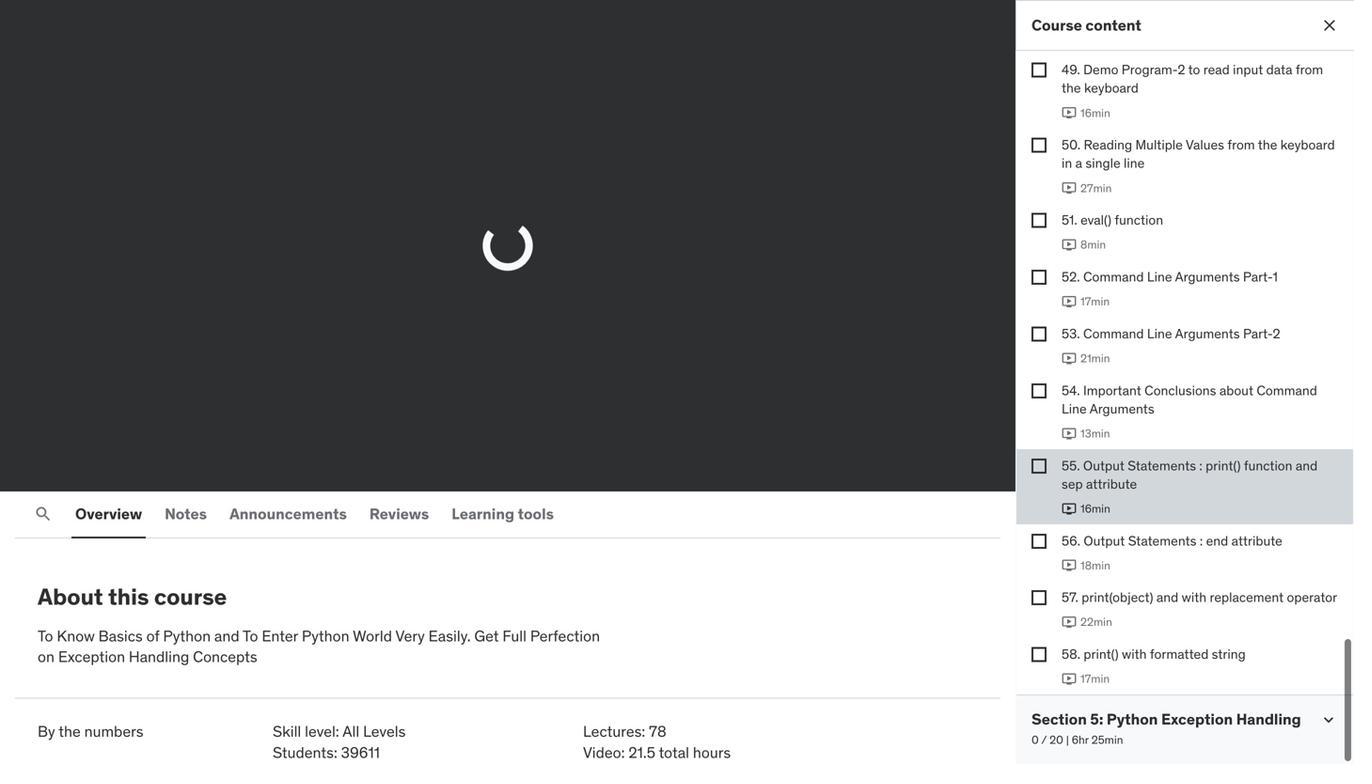 Task type: vqa. For each thing, say whether or not it's contained in the screenshot.
third the By from the top of the page
no



Task type: locate. For each thing, give the bounding box(es) containing it.
2 part- from the top
[[1243, 325, 1273, 342]]

line inside 54. important conclusions about command line arguments
[[1062, 401, 1087, 417]]

line down 54.
[[1062, 401, 1087, 417]]

0 vertical spatial exception
[[58, 648, 125, 667]]

1 16min from the top
[[1081, 106, 1111, 120]]

0 vertical spatial and
[[1296, 457, 1318, 474]]

1 vertical spatial 16min
[[1081, 502, 1111, 516]]

2 vertical spatial and
[[214, 627, 239, 646]]

from inside 50. reading multiple values from the keyboard in a single line
[[1228, 137, 1255, 153]]

print()
[[1206, 457, 1241, 474], [1084, 646, 1119, 663]]

1 vertical spatial statements
[[1128, 533, 1197, 550]]

statements
[[1128, 457, 1196, 474], [1128, 533, 1197, 550]]

0 vertical spatial with
[[1182, 589, 1207, 606]]

0 vertical spatial from
[[1296, 61, 1324, 78]]

statements for end
[[1128, 533, 1197, 550]]

statements inside the 55. output statements : print() function and sep attribute
[[1128, 457, 1196, 474]]

0 horizontal spatial 2
[[1178, 61, 1186, 78]]

announcements
[[230, 505, 347, 524]]

2 vertical spatial line
[[1062, 401, 1087, 417]]

1 vertical spatial exception
[[1162, 710, 1233, 729]]

1 horizontal spatial and
[[1157, 589, 1179, 606]]

4 xsmall image from the top
[[1032, 270, 1047, 285]]

: left end
[[1200, 533, 1203, 550]]

0 horizontal spatial from
[[1228, 137, 1255, 153]]

:
[[1200, 457, 1203, 474], [1200, 533, 1203, 550]]

0
[[1032, 733, 1039, 748]]

xsmall image left 52.
[[1032, 270, 1047, 285]]

statements left end
[[1128, 533, 1197, 550]]

2 : from the top
[[1200, 533, 1203, 550]]

keyboard down data
[[1281, 137, 1335, 153]]

1 vertical spatial and
[[1157, 589, 1179, 606]]

xsmall image left 51.
[[1032, 213, 1047, 228]]

python up 25min
[[1107, 710, 1158, 729]]

2 17min from the top
[[1081, 672, 1110, 687]]

1 vertical spatial attribute
[[1232, 533, 1283, 550]]

0 horizontal spatial keyboard
[[1084, 80, 1139, 97]]

0 vertical spatial :
[[1200, 457, 1203, 474]]

exception
[[58, 648, 125, 667], [1162, 710, 1233, 729]]

part-
[[1243, 269, 1273, 285], [1243, 325, 1273, 342]]

0 vertical spatial print()
[[1206, 457, 1241, 474]]

1 vertical spatial print()
[[1084, 646, 1119, 663]]

on
[[38, 648, 55, 667]]

1 horizontal spatial the
[[1062, 80, 1081, 97]]

print() down 54. important conclusions about command line arguments
[[1206, 457, 1241, 474]]

xsmall image left 54.
[[1032, 384, 1047, 399]]

string
[[1212, 646, 1246, 663]]

play reading multiple values from the keyboard in a single line image
[[1062, 181, 1077, 196]]

57.
[[1062, 589, 1079, 606]]

1 xsmall image from the top
[[1032, 327, 1047, 342]]

of
[[146, 627, 159, 646]]

2 vertical spatial the
[[59, 722, 81, 742]]

1 horizontal spatial print()
[[1206, 457, 1241, 474]]

1 vertical spatial :
[[1200, 533, 1203, 550]]

to up on
[[38, 627, 53, 646]]

1 horizontal spatial exception
[[1162, 710, 1233, 729]]

reading
[[1084, 137, 1133, 153]]

17min
[[1081, 294, 1110, 309], [1081, 672, 1110, 687]]

2 statements from the top
[[1128, 533, 1197, 550]]

to know basics of python and to enter python world very easily.  get full perfection on exception handling concepts
[[38, 627, 600, 667]]

learning tools button
[[448, 492, 558, 537]]

1 vertical spatial function
[[1244, 457, 1293, 474]]

1 horizontal spatial 2
[[1273, 325, 1281, 342]]

attribute right end
[[1232, 533, 1283, 550]]

1 horizontal spatial handling
[[1237, 710, 1301, 729]]

1 statements from the top
[[1128, 457, 1196, 474]]

1 horizontal spatial to
[[243, 627, 258, 646]]

: inside the 55. output statements : print() function and sep attribute
[[1200, 457, 1203, 474]]

xsmall image for 53.
[[1032, 327, 1047, 342]]

0 horizontal spatial print()
[[1084, 646, 1119, 663]]

54. important conclusions about command line arguments
[[1062, 382, 1318, 417]]

handling inside section 5: python exception handling 0 / 20 | 6hr 25min
[[1237, 710, 1301, 729]]

xsmall image for 54.
[[1032, 384, 1047, 399]]

in
[[1062, 155, 1072, 172]]

57. print(object) and with replacement operator
[[1062, 589, 1338, 606]]

know
[[57, 627, 95, 646]]

easily.
[[429, 627, 471, 646]]

and inside the 55. output statements : print() function and sep attribute
[[1296, 457, 1318, 474]]

16min right play demo program-2 to read input data from the keyboard icon
[[1081, 106, 1111, 120]]

2 horizontal spatial and
[[1296, 457, 1318, 474]]

: down 54. important conclusions about command line arguments
[[1200, 457, 1203, 474]]

command up 21min at the top right of the page
[[1084, 325, 1144, 342]]

xsmall image left 50. at the top of page
[[1032, 138, 1047, 153]]

1 horizontal spatial from
[[1296, 61, 1324, 78]]

the inside 50. reading multiple values from the keyboard in a single line
[[1258, 137, 1278, 153]]

from right data
[[1296, 61, 1324, 78]]

command for 53.
[[1084, 325, 1144, 342]]

1 part- from the top
[[1243, 269, 1273, 285]]

5 xsmall image from the top
[[1032, 648, 1047, 663]]

1 vertical spatial from
[[1228, 137, 1255, 153]]

1 xsmall image from the top
[[1032, 63, 1047, 78]]

to
[[38, 627, 53, 646], [243, 627, 258, 646]]

1 vertical spatial arguments
[[1175, 325, 1240, 342]]

with
[[1182, 589, 1207, 606], [1122, 646, 1147, 663]]

handling
[[129, 648, 189, 667], [1237, 710, 1301, 729]]

lectures: 78 video: 21.5 total hours
[[583, 722, 731, 763]]

about
[[1220, 382, 1254, 399]]

command down the 8min
[[1084, 269, 1144, 285]]

the
[[1062, 80, 1081, 97], [1258, 137, 1278, 153], [59, 722, 81, 742]]

print() right 58.
[[1084, 646, 1119, 663]]

0 vertical spatial output
[[1083, 457, 1125, 474]]

python inside section 5: python exception handling 0 / 20 | 6hr 25min
[[1107, 710, 1158, 729]]

python right the of on the bottom of page
[[163, 627, 211, 646]]

0 vertical spatial the
[[1062, 80, 1081, 97]]

to left enter at the bottom left
[[243, 627, 258, 646]]

input
[[1233, 61, 1263, 78]]

command inside 54. important conclusions about command line arguments
[[1257, 382, 1318, 399]]

17min right play print() with formatted string image
[[1081, 672, 1110, 687]]

values
[[1186, 137, 1225, 153]]

the right values
[[1258, 137, 1278, 153]]

arguments down important
[[1090, 401, 1155, 417]]

0 vertical spatial 2
[[1178, 61, 1186, 78]]

0 vertical spatial line
[[1147, 269, 1172, 285]]

play print(object) and with replacement operator image
[[1062, 615, 1077, 630]]

2 vertical spatial arguments
[[1090, 401, 1155, 417]]

xsmall image for 49.
[[1032, 63, 1047, 78]]

with left replacement
[[1182, 589, 1207, 606]]

function down about
[[1244, 457, 1293, 474]]

52. command line arguments part-1
[[1062, 269, 1278, 285]]

4 xsmall image from the top
[[1032, 591, 1047, 606]]

arguments inside 54. important conclusions about command line arguments
[[1090, 401, 1155, 417]]

1 vertical spatial 17min
[[1081, 672, 1110, 687]]

the right by
[[59, 722, 81, 742]]

1 horizontal spatial function
[[1244, 457, 1293, 474]]

0 vertical spatial attribute
[[1086, 476, 1137, 493]]

1 vertical spatial part-
[[1243, 325, 1273, 342]]

1 vertical spatial 2
[[1273, 325, 1281, 342]]

reviews
[[370, 505, 429, 524]]

exception inside to know basics of python and to enter python world very easily.  get full perfection on exception handling concepts
[[58, 648, 125, 667]]

to
[[1189, 61, 1201, 78]]

2 left to
[[1178, 61, 1186, 78]]

1 : from the top
[[1200, 457, 1203, 474]]

0 vertical spatial 17min
[[1081, 294, 1110, 309]]

line down 52. command line arguments part-1
[[1147, 325, 1172, 342]]

program-
[[1122, 61, 1178, 78]]

the inside 49. demo program-2 to read input data from the keyboard
[[1062, 80, 1081, 97]]

and
[[1296, 457, 1318, 474], [1157, 589, 1179, 606], [214, 627, 239, 646]]

1 horizontal spatial keyboard
[[1281, 137, 1335, 153]]

1 vertical spatial keyboard
[[1281, 137, 1335, 153]]

output inside the 55. output statements : print() function and sep attribute
[[1083, 457, 1125, 474]]

16min
[[1081, 106, 1111, 120], [1081, 502, 1111, 516]]

line up 53. command line arguments part-2
[[1147, 269, 1172, 285]]

python right enter at the bottom left
[[302, 627, 350, 646]]

play command line arguments part-1 image
[[1062, 294, 1077, 309]]

output right the 55.
[[1083, 457, 1125, 474]]

0 horizontal spatial exception
[[58, 648, 125, 667]]

exception down "formatted"
[[1162, 710, 1233, 729]]

search image
[[34, 505, 53, 524]]

notes button
[[161, 492, 211, 537]]

2 vertical spatial command
[[1257, 382, 1318, 399]]

from inside 49. demo program-2 to read input data from the keyboard
[[1296, 61, 1324, 78]]

keyboard down demo in the right of the page
[[1084, 80, 1139, 97]]

attribute
[[1086, 476, 1137, 493], [1232, 533, 1283, 550]]

1 vertical spatial command
[[1084, 325, 1144, 342]]

overview button
[[71, 492, 146, 537]]

56.
[[1062, 533, 1081, 550]]

from right values
[[1228, 137, 1255, 153]]

0 horizontal spatial attribute
[[1086, 476, 1137, 493]]

xsmall image left 53.
[[1032, 327, 1047, 342]]

xsmall image for 50.
[[1032, 138, 1047, 153]]

the down 49.
[[1062, 80, 1081, 97]]

by the numbers
[[38, 722, 143, 742]]

content
[[1086, 15, 1142, 35]]

arguments for 1
[[1175, 269, 1240, 285]]

play demo program-2 to read input data from the keyboard image
[[1062, 106, 1077, 121]]

0 horizontal spatial the
[[59, 722, 81, 742]]

0 horizontal spatial handling
[[129, 648, 189, 667]]

and inside to know basics of python and to enter python world very easily.  get full perfection on exception handling concepts
[[214, 627, 239, 646]]

course
[[1032, 15, 1082, 35]]

2 16min from the top
[[1081, 502, 1111, 516]]

0 vertical spatial command
[[1084, 269, 1144, 285]]

overview
[[75, 505, 142, 524]]

line for 52.
[[1147, 269, 1172, 285]]

58.
[[1062, 646, 1081, 663]]

20
[[1050, 733, 1064, 748]]

0 vertical spatial part-
[[1243, 269, 1273, 285]]

2 xsmall image from the top
[[1032, 384, 1047, 399]]

attribute right sep
[[1086, 476, 1137, 493]]

53. command line arguments part-2
[[1062, 325, 1281, 342]]

1 vertical spatial the
[[1258, 137, 1278, 153]]

play important conclusions about command line arguments image
[[1062, 426, 1077, 441]]

handling left small icon on the bottom right of page
[[1237, 710, 1301, 729]]

1 vertical spatial handling
[[1237, 710, 1301, 729]]

part- for 2
[[1243, 325, 1273, 342]]

13min
[[1081, 427, 1110, 441]]

1 vertical spatial output
[[1084, 533, 1125, 550]]

go to next lecture image
[[988, 231, 1018, 261]]

0 vertical spatial keyboard
[[1084, 80, 1139, 97]]

arguments
[[1175, 269, 1240, 285], [1175, 325, 1240, 342], [1090, 401, 1155, 417]]

2 xsmall image from the top
[[1032, 138, 1047, 153]]

xsmall image
[[1032, 63, 1047, 78], [1032, 138, 1047, 153], [1032, 213, 1047, 228], [1032, 270, 1047, 285], [1032, 534, 1047, 549]]

xsmall image left the 55.
[[1032, 459, 1047, 474]]

exception down know
[[58, 648, 125, 667]]

output for 56.
[[1084, 533, 1125, 550]]

learning tools
[[452, 505, 554, 524]]

0 vertical spatial 16min
[[1081, 106, 1111, 120]]

output
[[1083, 457, 1125, 474], [1084, 533, 1125, 550]]

0 horizontal spatial function
[[1115, 212, 1164, 229]]

arguments up conclusions
[[1175, 325, 1240, 342]]

0 horizontal spatial and
[[214, 627, 239, 646]]

0 horizontal spatial with
[[1122, 646, 1147, 663]]

2 horizontal spatial python
[[1107, 710, 1158, 729]]

17min right play command line arguments part-1 icon
[[1081, 294, 1110, 309]]

output for 55.
[[1083, 457, 1125, 474]]

xsmall image left 56.
[[1032, 534, 1047, 549]]

16min right "play output statements : print() function and sep attribute" "icon"
[[1081, 502, 1111, 516]]

play print() with formatted string image
[[1062, 672, 1077, 687]]

command
[[1084, 269, 1144, 285], [1084, 325, 1144, 342], [1257, 382, 1318, 399]]

3 xsmall image from the top
[[1032, 213, 1047, 228]]

statements down 54. important conclusions about command line arguments
[[1128, 457, 1196, 474]]

announcements button
[[226, 492, 351, 537]]

basics
[[98, 627, 143, 646]]

handling down the of on the bottom of page
[[129, 648, 189, 667]]

0 vertical spatial handling
[[129, 648, 189, 667]]

command right about
[[1257, 382, 1318, 399]]

1 17min from the top
[[1081, 294, 1110, 309]]

2 horizontal spatial the
[[1258, 137, 1278, 153]]

: for print()
[[1200, 457, 1203, 474]]

operator
[[1287, 589, 1338, 606]]

output up 18min
[[1084, 533, 1125, 550]]

xsmall image left 57.
[[1032, 591, 1047, 606]]

function right eval()
[[1115, 212, 1164, 229]]

5 xsmall image from the top
[[1032, 534, 1047, 549]]

3 xsmall image from the top
[[1032, 459, 1047, 474]]

arguments up 53. command line arguments part-2
[[1175, 269, 1240, 285]]

xsmall image
[[1032, 327, 1047, 342], [1032, 384, 1047, 399], [1032, 459, 1047, 474], [1032, 591, 1047, 606], [1032, 648, 1047, 663]]

1 horizontal spatial python
[[302, 627, 350, 646]]

2 down 1
[[1273, 325, 1281, 342]]

1 vertical spatial line
[[1147, 325, 1172, 342]]

xsmall image for 55.
[[1032, 459, 1047, 474]]

python
[[163, 627, 211, 646], [302, 627, 350, 646], [1107, 710, 1158, 729]]

xsmall image left 58.
[[1032, 648, 1047, 663]]

0 horizontal spatial to
[[38, 627, 53, 646]]

2
[[1178, 61, 1186, 78], [1273, 325, 1281, 342]]

replacement
[[1210, 589, 1284, 606]]

0 vertical spatial arguments
[[1175, 269, 1240, 285]]

lectures:
[[583, 722, 645, 742]]

xsmall image for 57.
[[1032, 591, 1047, 606]]

0 vertical spatial statements
[[1128, 457, 1196, 474]]

xsmall image left 49.
[[1032, 63, 1047, 78]]

with left "formatted"
[[1122, 646, 1147, 663]]



Task type: describe. For each thing, give the bounding box(es) containing it.
concepts
[[193, 648, 257, 667]]

55.
[[1062, 457, 1080, 474]]

/
[[1042, 733, 1047, 748]]

xsmall image for 56.
[[1032, 534, 1047, 549]]

5:
[[1091, 710, 1104, 729]]

level:
[[305, 722, 339, 742]]

line for 53.
[[1147, 325, 1172, 342]]

55. output statements : print() function and sep attribute
[[1062, 457, 1318, 493]]

read
[[1204, 61, 1230, 78]]

53.
[[1062, 325, 1080, 342]]

students:
[[273, 744, 337, 763]]

6hr
[[1072, 733, 1089, 748]]

56. output statements : end attribute
[[1062, 533, 1283, 550]]

attribute inside the 55. output statements : print() function and sep attribute
[[1086, 476, 1137, 493]]

49. demo program-2 to read input data from the keyboard
[[1062, 61, 1324, 97]]

16min for output
[[1081, 502, 1111, 516]]

2 inside 49. demo program-2 to read input data from the keyboard
[[1178, 61, 1186, 78]]

full
[[503, 627, 527, 646]]

keyboard inside 50. reading multiple values from the keyboard in a single line
[[1281, 137, 1335, 153]]

eval()
[[1081, 212, 1112, 229]]

levels
[[363, 722, 406, 742]]

17min for command
[[1081, 294, 1110, 309]]

0 horizontal spatial python
[[163, 627, 211, 646]]

16min for demo
[[1081, 106, 1111, 120]]

50.
[[1062, 137, 1081, 153]]

section
[[1032, 710, 1087, 729]]

close course content sidebar image
[[1321, 16, 1339, 35]]

play command line arguments part-2 image
[[1062, 351, 1077, 366]]

18min
[[1081, 559, 1111, 573]]

handling inside to know basics of python and to enter python world very easily.  get full perfection on exception handling concepts
[[129, 648, 189, 667]]

1 vertical spatial with
[[1122, 646, 1147, 663]]

demo
[[1084, 61, 1119, 78]]

2 to from the left
[[243, 627, 258, 646]]

78
[[649, 722, 667, 742]]

skill
[[273, 722, 301, 742]]

: for end
[[1200, 533, 1203, 550]]

command for 52.
[[1084, 269, 1144, 285]]

this
[[108, 583, 149, 611]]

very
[[395, 627, 425, 646]]

end
[[1206, 533, 1229, 550]]

58. print() with formatted string
[[1062, 646, 1246, 663]]

data
[[1267, 61, 1293, 78]]

39611
[[341, 744, 380, 763]]

enter
[[262, 627, 298, 646]]

51. eval() function
[[1062, 212, 1164, 229]]

xsmall image for 52.
[[1032, 270, 1047, 285]]

1 to from the left
[[38, 627, 53, 646]]

21min
[[1081, 351, 1110, 366]]

50. reading multiple values from the keyboard in a single line
[[1062, 137, 1335, 172]]

1
[[1273, 269, 1278, 285]]

line
[[1124, 155, 1145, 172]]

xsmall image for 58.
[[1032, 648, 1047, 663]]

17min for print()
[[1081, 672, 1110, 687]]

51.
[[1062, 212, 1078, 229]]

total
[[659, 744, 689, 763]]

print(object)
[[1082, 589, 1154, 606]]

video:
[[583, 744, 625, 763]]

about
[[38, 583, 103, 611]]

54.
[[1062, 382, 1080, 399]]

sep
[[1062, 476, 1083, 493]]

course content
[[1032, 15, 1142, 35]]

a
[[1076, 155, 1083, 172]]

notes
[[165, 505, 207, 524]]

conclusions
[[1145, 382, 1217, 399]]

exception inside section 5: python exception handling 0 / 20 | 6hr 25min
[[1162, 710, 1233, 729]]

52.
[[1062, 269, 1080, 285]]

perfection
[[530, 627, 600, 646]]

loading image
[[469, 207, 547, 285]]

important
[[1084, 382, 1142, 399]]

numbers
[[84, 722, 143, 742]]

25min
[[1092, 733, 1123, 748]]

learning
[[452, 505, 515, 524]]

print() inside the 55. output statements : print() function and sep attribute
[[1206, 457, 1241, 474]]

course
[[154, 583, 227, 611]]

tools
[[518, 505, 554, 524]]

|
[[1066, 733, 1069, 748]]

play output statements : end attribute image
[[1062, 558, 1077, 574]]

formatted
[[1150, 646, 1209, 663]]

keyboard inside 49. demo program-2 to read input data from the keyboard
[[1084, 80, 1139, 97]]

world
[[353, 627, 392, 646]]

statements for print()
[[1128, 457, 1196, 474]]

0 vertical spatial function
[[1115, 212, 1164, 229]]

all
[[343, 722, 359, 742]]

1 horizontal spatial attribute
[[1232, 533, 1283, 550]]

8min
[[1081, 238, 1106, 252]]

function inside the 55. output statements : print() function and sep attribute
[[1244, 457, 1293, 474]]

xsmall image for 51.
[[1032, 213, 1047, 228]]

play output statements : print() function and sep attribute image
[[1062, 502, 1077, 517]]

49.
[[1062, 61, 1080, 78]]

small image
[[1320, 711, 1338, 730]]

skill level: all levels students: 39611
[[273, 722, 406, 763]]

play eval() function image
[[1062, 238, 1077, 253]]

section 5: python exception handling 0 / 20 | 6hr 25min
[[1032, 710, 1301, 748]]

single
[[1086, 155, 1121, 172]]

by
[[38, 722, 55, 742]]

1 horizontal spatial with
[[1182, 589, 1207, 606]]

22min
[[1081, 615, 1113, 630]]

reviews button
[[366, 492, 433, 537]]

about this course
[[38, 583, 227, 611]]

21.5
[[629, 744, 656, 763]]

sidebar element
[[1016, 0, 1354, 765]]

section 5: python exception handling button
[[1032, 710, 1301, 729]]

hours
[[693, 744, 731, 763]]

27min
[[1081, 181, 1112, 195]]

arguments for 2
[[1175, 325, 1240, 342]]

part- for 1
[[1243, 269, 1273, 285]]

get
[[474, 627, 499, 646]]



